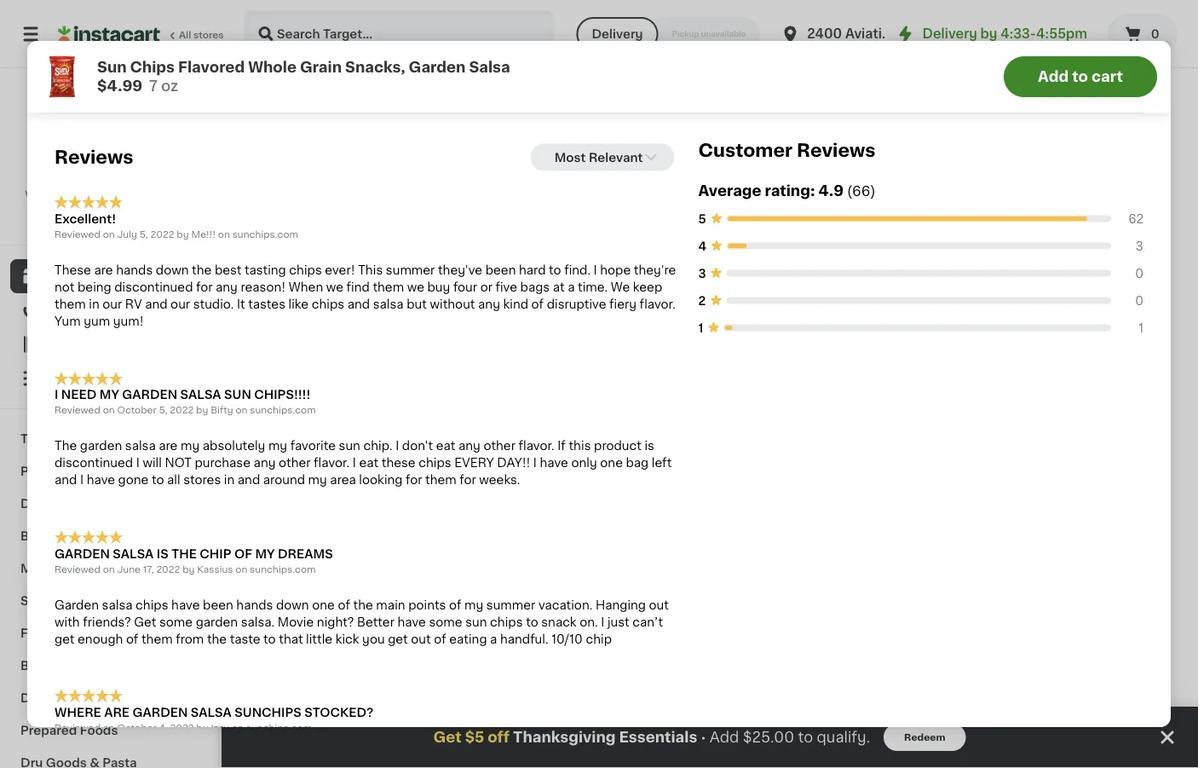 Task type: locate. For each thing, give the bounding box(es) containing it.
not
[[55, 282, 75, 294]]

the inside * the % daily value (dv) tells you how much a nutrient in a serving of food contributes to a daily diet. 2,000 calories a day is used for general nutrition advice.
[[867, 42, 885, 51]]

sunchips.com down sunchips
[[246, 724, 312, 733]]

1 vertical spatial thanksgiving
[[513, 730, 616, 745]]

$ for $ 3 99
[[874, 318, 881, 327]]

49
[[740, 318, 753, 327]]

$ for $ 3 49
[[721, 318, 727, 327]]

2 $ from the left
[[874, 318, 881, 327]]

affiliated
[[141, 190, 185, 199]]

salsa left but
[[373, 299, 404, 311]]

view for view all (40+)
[[968, 742, 998, 754]]

1 horizontal spatial delivery
[[923, 28, 978, 40]]

salsa up bifty
[[180, 389, 221, 401]]

99 inside '$ 4 99'
[[1049, 318, 1062, 327]]

1 horizontal spatial $
[[874, 318, 881, 327]]

sun inside the garden salsa chips have been hands down one of the main points of my summer vacation. hanging out with friends? get some garden salsa. movie night? better have some sun chips to snack on. i just can't get enough of them from the taste to that little kick you get out of eating a handful. 10/10 chip
[[466, 617, 487, 629]]

0 horizontal spatial is
[[645, 441, 655, 453]]

salsa up izzy
[[191, 707, 232, 719]]

2
[[699, 295, 706, 307]]

0 vertical spatial the
[[867, 42, 885, 51]]

our left studio.
[[171, 299, 190, 311]]

little
[[306, 634, 333, 646]]

delivery for delivery
[[592, 28, 643, 40]]

main
[[376, 600, 406, 611]]

1 vertical spatial get
[[434, 730, 462, 745]]

reviewed
[[55, 230, 100, 239], [55, 406, 100, 415], [55, 565, 100, 574], [55, 724, 100, 733]]

1 gluten- from the left
[[411, 298, 448, 308]]

garden up friends?
[[55, 600, 99, 611]]

reviewed down where
[[55, 724, 100, 733]]

1 vertical spatial my
[[255, 548, 275, 560]]

oz down chips
[[161, 79, 179, 93]]

daily
[[898, 42, 923, 51]]

five
[[496, 282, 518, 294]]

frozen
[[20, 628, 62, 640]]

my inside garden salsa is the chip of my dreams reviewed on june 17, 2022 by kassius on sunchips.com
[[255, 548, 275, 560]]

1 $ from the left
[[721, 318, 727, 327]]

0 horizontal spatial 5,
[[140, 230, 148, 239]]

free for many in stock
[[448, 298, 470, 308]]

0 vertical spatial been
[[486, 265, 516, 277]]

product group
[[717, 0, 857, 33], [871, 0, 1011, 86], [410, 168, 550, 487], [563, 168, 703, 422], [717, 168, 857, 417]]

2 vegan from the left
[[938, 298, 968, 308]]

1 our from the left
[[103, 299, 122, 311]]

3 reviewed from the top
[[55, 565, 100, 574]]

salsa up will
[[125, 441, 156, 453]]

$ for $ 4 99
[[1028, 318, 1034, 327]]

0 horizontal spatial snacks
[[20, 595, 65, 607]]

to up "handful."
[[526, 617, 539, 629]]

view pricing policy. not affiliated with instacart. 100% satisfaction guarantee
[[25, 190, 185, 230]]

prepared foods link
[[10, 715, 207, 747]]

all inside the garden salsa are my absolutely my favorite sun chip.  i don't eat any other flavor.  if this product is discontinued i will not purchase any other flavor.  i eat these chips every day!!  i have only one bag left and i have gone to all stores in and around my area looking for them for weeks.
[[167, 475, 180, 487]]

99 for 4
[[1049, 318, 1062, 327]]

guaranteed fresh until printed date.
[[55, 72, 268, 84]]

a
[[1072, 42, 1078, 51], [1131, 42, 1136, 51], [1011, 53, 1017, 62], [907, 64, 913, 73], [568, 282, 575, 294], [490, 634, 497, 646]]

2 horizontal spatial the
[[1153, 572, 1175, 584]]

1 vertical spatial salsa
[[113, 548, 154, 560]]

2 free from the left
[[909, 298, 931, 308]]

enough
[[78, 634, 123, 646]]

bakery
[[20, 660, 64, 672]]

in right season
[[756, 590, 770, 605]]

delivery inside button
[[592, 28, 643, 40]]

& right meat
[[55, 563, 65, 575]]

with inside view pricing policy. not affiliated with instacart. 100% satisfaction guarantee
[[70, 203, 91, 213]]

1 vertical spatial 5,
[[159, 406, 168, 415]]

view left (40+)
[[968, 742, 998, 754]]

hands inside the garden salsa chips have been hands down one of the main points of my summer vacation. hanging out with friends? get some garden salsa. movie night? better have some sun chips to snack on. i just can't get enough of them from the taste to that little kick you get out of eating a handful. 10/10 chip
[[237, 600, 273, 611]]

we up but
[[407, 282, 425, 294]]

relevant
[[589, 152, 643, 164]]

garden up "4,"
[[133, 707, 188, 719]]

chips!!!!
[[254, 389, 311, 401]]

vegan inside product group
[[476, 298, 507, 308]]

view inside item carousel region
[[968, 118, 997, 129]]

0 horizontal spatial delivery
[[592, 28, 643, 40]]

view inside view pricing policy. not affiliated with instacart. 100% satisfaction guarantee
[[25, 190, 48, 199]]

0 horizontal spatial are
[[94, 265, 113, 277]]

of inside "these are hands down the best tasting chips ever! this summer they've been hard to find. i hope they're not being discontinued for any reason! when we find them we buy four or five bags at a time. we keep them in our rv and our studio. it tastes like chips and salsa but without any kind of disruptive fiery flavor. yum yum yum!"
[[532, 299, 544, 311]]

2 horizontal spatial flavor.
[[640, 299, 676, 311]]

1 vertical spatial snacks
[[20, 595, 65, 607]]

for down contributes
[[972, 64, 985, 73]]

see eligible items button
[[410, 458, 550, 487]]

my inside the garden salsa chips have been hands down one of the main points of my summer vacation. hanging out with friends? get some garden salsa. movie night? better have some sun chips to snack on. i just can't get enough of them from the taste to that little kick you get out of eating a handful. 10/10 chip
[[465, 600, 484, 611]]

my left area
[[308, 475, 327, 487]]

add inside button
[[819, 182, 844, 194]]

are up being
[[94, 265, 113, 277]]

1 vertical spatial all
[[167, 475, 180, 487]]

8
[[871, 23, 877, 33]]

lb
[[723, 6, 732, 16]]

1 horizontal spatial 4
[[1034, 317, 1047, 335]]

0 horizontal spatial 1
[[699, 322, 704, 334]]

of
[[234, 548, 252, 560]]

2 october from the top
[[117, 724, 157, 733]]

7 down chips!!!!
[[256, 406, 261, 415]]

2022 left bifty
[[170, 406, 194, 415]]

0 horizontal spatial the
[[55, 441, 77, 453]]

1 vertical spatial 0
[[1136, 268, 1144, 280]]

0 horizontal spatial garden
[[55, 600, 99, 611]]

0 horizontal spatial down
[[156, 265, 189, 277]]

chips down many
[[419, 458, 452, 470]]

1 vegan from the left
[[476, 298, 507, 308]]

our left rv
[[103, 299, 122, 311]]

excellent! reviewed on july 5, 2022 by me!!! on sunchips.com
[[55, 213, 299, 239]]

1 horizontal spatial other
[[484, 441, 516, 453]]

0 vertical spatial salsa
[[180, 389, 221, 401]]

1 horizontal spatial you
[[1000, 42, 1018, 51]]

1 horizontal spatial been
[[486, 265, 516, 277]]

2 vertical spatial view
[[968, 742, 998, 754]]

$ inside '$ 4 99'
[[1028, 318, 1034, 327]]

down inside "these are hands down the best tasting chips ever! this summer they've been hard to find. i hope they're not being discontinued for any reason! when we find them we buy four or five bags at a time. we keep them in our rv and our studio. it tastes like chips and salsa but without any kind of disruptive fiery flavor. yum yum yum!"
[[156, 265, 189, 277]]

on right 'me!!!'
[[218, 230, 230, 239]]

2 horizontal spatial add
[[1039, 69, 1070, 84]]

$4.59 element
[[563, 315, 703, 337]]

thanksgiving up produce
[[20, 433, 102, 445]]

view left (50+)
[[968, 118, 997, 129]]

1 vertical spatial add
[[819, 182, 844, 194]]

to right '$25.00'
[[799, 730, 814, 745]]

& for dairy
[[57, 498, 66, 510]]

2 99 from the left
[[1049, 318, 1062, 327]]

rating:
[[765, 184, 816, 198]]

get right friends?
[[134, 617, 156, 629]]

free
[[448, 298, 470, 308], [909, 298, 931, 308]]

hands
[[116, 265, 153, 277], [237, 600, 273, 611]]

•
[[701, 731, 707, 744]]

a right at
[[568, 282, 575, 294]]

a inside "these are hands down the best tasting chips ever! this summer they've been hard to find. i hope they're not being discontinued for any reason! when we find them we buy four or five bags at a time. we keep them in our rv and our studio. it tastes like chips and salsa but without any kind of disruptive fiery flavor. yum yum yum!"
[[568, 282, 575, 294]]

None search field
[[244, 10, 555, 58]]

for down these
[[406, 475, 422, 487]]

& left 'candy'
[[68, 595, 78, 607]]

0 vertical spatial hands
[[116, 265, 153, 277]]

2022 down 'is'
[[156, 565, 180, 574]]

1 horizontal spatial down
[[276, 600, 309, 611]]

2400 aviation dr button
[[781, 10, 918, 58]]

1 gluten-free vegan from the left
[[411, 298, 507, 308]]

1 horizontal spatial gluten-free vegan
[[873, 298, 968, 308]]

1 horizontal spatial the
[[867, 42, 885, 51]]

to inside add to cart "button"
[[1073, 69, 1089, 84]]

0 horizontal spatial summer
[[386, 265, 435, 277]]

1 vertical spatial october
[[117, 724, 157, 733]]

add down diet.
[[1039, 69, 1070, 84]]

2 horizontal spatial oz
[[909, 23, 921, 33]]

product
[[594, 441, 642, 453]]

hands up rv
[[116, 265, 153, 277]]

1 reviewed from the top
[[55, 230, 100, 239]]

in down purchase
[[224, 475, 235, 487]]

see eligible items
[[425, 467, 534, 479]]

are inside the garden salsa are my absolutely my favorite sun chip.  i don't eat any other flavor.  if this product is discontinued i will not purchase any other flavor.  i eat these chips every day!!  i have only one bag left and i have gone to all stores in and around my area looking for them for weeks.
[[159, 441, 178, 453]]

by inside excellent! reviewed on july 5, 2022 by me!!! on sunchips.com
[[177, 230, 189, 239]]

and
[[145, 299, 168, 311], [348, 299, 370, 311], [55, 475, 77, 487], [238, 475, 260, 487]]

to inside the garden salsa are my absolutely my favorite sun chip.  i don't eat any other flavor.  if this product is discontinued i will not purchase any other flavor.  i eat these chips every day!!  i have only one bag left and i have gone to all stores in and around my area looking for them for weeks.
[[152, 475, 164, 487]]

0 horizontal spatial get
[[134, 617, 156, 629]]

0 vertical spatial snacks
[[256, 115, 325, 132]]

essentials
[[619, 730, 698, 745]]

snacks for snacks
[[256, 115, 325, 132]]

1 free from the left
[[448, 298, 470, 308]]

them left from
[[142, 634, 173, 646]]

out down points
[[411, 634, 431, 646]]

hard
[[519, 265, 546, 277]]

gluten-free vegan for many in stock
[[411, 298, 507, 308]]

yum
[[55, 316, 81, 328]]

1 horizontal spatial summer
[[487, 600, 536, 611]]

0 vertical spatial thanksgiving
[[20, 433, 102, 445]]

not
[[165, 458, 192, 470]]

1 vertical spatial eat
[[359, 458, 379, 470]]

snacks up 'frozen'
[[20, 595, 65, 607]]

foods
[[80, 725, 118, 737]]

1 vertical spatial hands
[[237, 600, 273, 611]]

0 horizontal spatial been
[[203, 600, 233, 611]]

0 horizontal spatial you
[[362, 634, 385, 646]]

favorite
[[291, 441, 336, 453]]

you
[[1000, 42, 1018, 51], [362, 634, 385, 646]]

a right the eating
[[490, 634, 497, 646]]

1 horizontal spatial get
[[388, 634, 408, 646]]

on left june
[[103, 565, 115, 574]]

this
[[569, 441, 591, 453]]

dairy
[[20, 498, 54, 510]]

1 vertical spatial out
[[411, 634, 431, 646]]

or
[[481, 282, 493, 294]]

$ inside $ 3 99
[[874, 318, 881, 327]]

gluten- down buy
[[411, 298, 448, 308]]

all inside item carousel region
[[1000, 118, 1014, 129]]

one down product at the bottom
[[601, 458, 623, 470]]

1 october from the top
[[117, 406, 157, 415]]

4 reviewed from the top
[[55, 724, 100, 733]]

bags
[[521, 282, 550, 294]]

my right need
[[100, 389, 119, 401]]

all down the not
[[167, 475, 180, 487]]

0 vertical spatial out
[[649, 600, 669, 611]]

bifty
[[211, 406, 233, 415]]

0 horizontal spatial my
[[100, 389, 119, 401]]

gluten-free vegan down four
[[411, 298, 507, 308]]

in inside item carousel region
[[456, 440, 465, 450]]

garden up thanksgiving link
[[122, 389, 178, 401]]

add inside "button"
[[1039, 69, 1070, 84]]

one up night?
[[312, 600, 335, 611]]

1 horizontal spatial get
[[434, 730, 462, 745]]

the down 17 in the right bottom of the page
[[1153, 572, 1175, 584]]

can't
[[633, 617, 664, 629]]

of
[[905, 53, 915, 62], [532, 299, 544, 311], [338, 600, 350, 611], [449, 600, 462, 611], [126, 634, 138, 646], [434, 634, 447, 646]]

snacks for snacks & candy
[[20, 595, 65, 607]]

the up sip
[[668, 590, 693, 605]]

sunchips.com inside "where are garden salsa sunchips stocked? reviewed on october 4, 2022 by izzy on sunchips.com"
[[246, 724, 312, 733]]

stores inside the garden salsa are my absolutely my favorite sun chip.  i don't eat any other flavor.  if this product is discontinued i will not purchase any other flavor.  i eat these chips every day!!  i have only one bag left and i have gone to all stores in and around my area looking for them for weeks.
[[183, 475, 221, 487]]

salsa
[[373, 299, 404, 311], [125, 441, 156, 453], [102, 600, 133, 611]]

pricing
[[50, 190, 84, 199]]

taste
[[230, 634, 261, 646]]

other up day!!
[[484, 441, 516, 453]]

2 some from the left
[[429, 617, 463, 629]]

4,
[[159, 724, 168, 733]]

0 vertical spatial salsa
[[373, 299, 404, 311]]

1 vertical spatial is
[[645, 441, 655, 453]]

salsa up friends?
[[102, 600, 133, 611]]

you inside * the % daily value (dv) tells you how much a nutrient in a serving of food contributes to a daily diet. 2,000 calories a day is used for general nutrition advice.
[[1000, 42, 1018, 51]]

1 vertical spatial &
[[55, 563, 65, 575]]

0 horizontal spatial free
[[448, 298, 470, 308]]

target logo image
[[71, 89, 146, 164]]

by
[[981, 28, 998, 40], [177, 230, 189, 239], [196, 406, 208, 415], [183, 565, 195, 574], [196, 724, 209, 733]]

0 vertical spatial with
[[70, 203, 91, 213]]

diet.
[[1045, 53, 1066, 62]]

excellent!
[[55, 213, 116, 225]]

0 horizontal spatial 4
[[699, 240, 707, 252]]

discontinued down thanksgiving link
[[55, 458, 133, 470]]

meat
[[20, 563, 52, 575]]

0 vertical spatial flavor.
[[640, 299, 676, 311]]

1 horizontal spatial free
[[909, 298, 931, 308]]

add left (66)
[[819, 182, 844, 194]]

all stores
[[179, 30, 224, 40]]

on down "are"
[[103, 724, 115, 733]]

flavor. down keep
[[640, 299, 676, 311]]

kassius
[[197, 565, 233, 574]]

2 vertical spatial &
[[68, 595, 78, 607]]

are
[[104, 707, 130, 719]]

and down find
[[348, 299, 370, 311]]

0 vertical spatial my
[[100, 389, 119, 401]]

1 vertical spatial other
[[279, 458, 311, 470]]

0 horizontal spatial some
[[159, 617, 193, 629]]

to up at
[[549, 265, 562, 277]]

garden up produce link
[[80, 441, 122, 453]]

0 horizontal spatial get
[[55, 634, 75, 646]]

garden up from
[[196, 617, 238, 629]]

other
[[484, 441, 516, 453], [279, 458, 311, 470]]

1 lb
[[717, 6, 732, 16]]

sunchips.com down dreams
[[250, 565, 316, 574]]

1 inside 1 lb button
[[717, 6, 721, 16]]

0 vertical spatial garden
[[80, 441, 122, 453]]

0 horizontal spatial gluten-
[[411, 298, 448, 308]]

1 horizontal spatial vegan
[[938, 298, 968, 308]]

17
[[1162, 549, 1181, 567]]

i right on.
[[601, 617, 605, 629]]

1 vertical spatial the
[[55, 441, 77, 453]]

all left (40+)
[[1000, 742, 1014, 754]]

view all (50+) button
[[961, 106, 1069, 141]]

for down every on the left of page
[[460, 475, 476, 487]]

0 vertical spatial is
[[936, 64, 943, 73]]

by up 'tells' on the right top of the page
[[981, 28, 998, 40]]

the left best
[[192, 265, 212, 277]]

5, down guarantee
[[140, 230, 148, 239]]

treatment tracker modal dialog
[[222, 707, 1199, 768]]

1 we from the left
[[326, 282, 344, 294]]

get inside treatment tracker modal 'dialog'
[[434, 730, 462, 745]]

1 horizontal spatial flavor.
[[519, 441, 555, 453]]

0 vertical spatial discontinued
[[114, 282, 193, 294]]

garden up seafood
[[55, 548, 110, 560]]

produce link
[[10, 455, 207, 488]]

8 x 1.48 oz
[[871, 23, 921, 33]]

in right nutrient
[[1120, 42, 1128, 51]]

by down the
[[183, 565, 195, 574]]

fresh
[[129, 72, 159, 84]]

chips up when
[[289, 265, 322, 277]]

purchase
[[195, 458, 251, 470]]

chips
[[289, 265, 322, 277], [312, 299, 345, 311], [419, 458, 452, 470], [136, 600, 168, 611], [490, 617, 523, 629]]

2 gluten- from the left
[[873, 298, 910, 308]]

prepared foods
[[20, 725, 118, 737]]

1 horizontal spatial are
[[159, 441, 178, 453]]

0 horizontal spatial add
[[710, 730, 740, 745]]

view left pricing
[[25, 190, 48, 199]]

1 horizontal spatial oz
[[264, 406, 275, 415]]

for up studio.
[[196, 282, 213, 294]]

vegan for many in stock
[[476, 298, 507, 308]]

stores down purchase
[[183, 475, 221, 487]]

where
[[55, 707, 101, 719]]

2 horizontal spatial 1
[[1139, 322, 1144, 334]]

& inside "link"
[[55, 563, 65, 575]]

1 horizontal spatial garden
[[196, 617, 238, 629]]

gluten-free vegan up $ 3 99 at the right top of page
[[873, 298, 968, 308]]

the up produce
[[55, 441, 77, 453]]

0 vertical spatial you
[[1000, 42, 1018, 51]]

are inside "these are hands down the best tasting chips ever! this summer they've been hard to find. i hope they're not being discontinued for any reason! when we find them we buy four or five bags at a time. we keep them in our rv and our studio. it tastes like chips and salsa but without any kind of disruptive fiery flavor. yum yum yum!"
[[94, 265, 113, 277]]

garden
[[122, 389, 178, 401], [55, 548, 110, 560], [133, 707, 188, 719]]

$ inside $ 3 49
[[721, 318, 727, 327]]

0 vertical spatial summer
[[386, 265, 435, 277]]

99 for 3
[[894, 318, 907, 327]]

2 vertical spatial all
[[1000, 742, 1014, 754]]

october inside i need my garden salsa sun chips!!!! reviewed on october 5, 2022 by bifty on sunchips.com
[[117, 406, 157, 415]]

2 vertical spatial flavor.
[[314, 458, 350, 470]]

0 vertical spatial &
[[57, 498, 66, 510]]

(dv)
[[953, 42, 975, 51]]

flavored
[[178, 60, 245, 75]]

june
[[117, 565, 141, 574]]

gluten- inside product group
[[411, 298, 448, 308]]

are
[[94, 265, 113, 277], [159, 441, 178, 453]]

1 vertical spatial been
[[203, 600, 233, 611]]

guaranteed
[[55, 72, 126, 84]]

gluten- for many in stock
[[411, 298, 448, 308]]

flavor. inside "these are hands down the best tasting chips ever! this summer they've been hard to find. i hope they're not being discontinued for any reason! when we find them we buy four or five bags at a time. we keep them in our rv and our studio. it tastes like chips and salsa but without any kind of disruptive fiery flavor. yum yum yum!"
[[640, 299, 676, 311]]

reviewed up snacks & candy
[[55, 565, 100, 574]]

snacks down the sun chips flavored whole grain snacks, garden salsa $4.99 7 oz
[[256, 115, 325, 132]]

product group containing 3
[[717, 168, 857, 417]]

1 99 from the left
[[894, 318, 907, 327]]

some
[[159, 617, 193, 629], [429, 617, 463, 629]]

that
[[279, 634, 303, 646]]

2 our from the left
[[171, 299, 190, 311]]

2 gluten-free vegan from the left
[[873, 298, 968, 308]]

0 horizontal spatial 7
[[149, 79, 158, 93]]

1 vertical spatial garden
[[55, 600, 99, 611]]

0 vertical spatial one
[[601, 458, 623, 470]]

2 vertical spatial salsa
[[191, 707, 232, 719]]

0 vertical spatial eat
[[436, 441, 456, 453]]

(40+)
[[1017, 742, 1051, 754]]

1 horizontal spatial gluten-
[[873, 298, 910, 308]]

four
[[454, 282, 478, 294]]

0 horizontal spatial one
[[312, 600, 335, 611]]

3 $ from the left
[[1028, 318, 1034, 327]]

instacart logo image
[[58, 24, 160, 44]]

a inside the garden salsa chips have been hands down one of the main points of my summer vacation. hanging out with friends? get some garden salsa. movie night? better have some sun chips to snack on. i just can't get enough of them from the taste to that little kick you get out of eating a handful. 10/10 chip
[[490, 634, 497, 646]]

thanksgiving link
[[10, 423, 207, 455]]

average
[[699, 184, 762, 198]]

gluten- for 3
[[873, 298, 910, 308]]

1 horizontal spatial hands
[[237, 600, 273, 611]]

garden left "salsa"
[[409, 60, 466, 75]]

oz right 1.48
[[909, 23, 921, 33]]

sun left 'chip.'
[[339, 441, 361, 453]]

we down ever!
[[326, 282, 344, 294]]

snacks & candy link
[[10, 585, 207, 617]]

add to cart
[[1039, 69, 1124, 84]]

to inside treatment tracker modal 'dialog'
[[799, 730, 814, 745]]

salsa inside garden salsa is the chip of my dreams reviewed on june 17, 2022 by kassius on sunchips.com
[[113, 548, 154, 560]]

sunchips.com inside excellent! reviewed on july 5, 2022 by me!!! on sunchips.com
[[232, 230, 299, 239]]

every
[[455, 458, 494, 470]]

they're
[[634, 265, 676, 277]]

add inside treatment tracker modal 'dialog'
[[710, 730, 740, 745]]

2 reviewed from the top
[[55, 406, 100, 415]]

sun
[[224, 389, 251, 401]]

3
[[1137, 240, 1144, 252], [699, 268, 707, 280], [727, 317, 739, 335], [881, 317, 892, 335]]

chips down 17,
[[136, 600, 168, 611]]

i inside the garden salsa chips have been hands down one of the main points of my summer vacation. hanging out with friends? get some garden salsa. movie night? better have some sun chips to snack on. i just can't get enough of them from the taste to that little kick you get out of eating a handful. 10/10 chip
[[601, 617, 605, 629]]

to
[[999, 53, 1009, 62], [1073, 69, 1089, 84], [549, 265, 562, 277], [152, 475, 164, 487], [526, 617, 539, 629], [264, 634, 276, 646], [799, 730, 814, 745]]

the inside 17 the orig
[[1153, 572, 1175, 584]]

other up around
[[279, 458, 311, 470]]

99 inside $ 3 99
[[894, 318, 907, 327]]

calories
[[867, 64, 905, 73]]

in left stock
[[456, 440, 465, 450]]

it
[[75, 304, 83, 316]]

by inside garden salsa is the chip of my dreams reviewed on june 17, 2022 by kassius on sunchips.com
[[183, 565, 195, 574]]

the inside taste the season in every sip
[[668, 590, 693, 605]]

0 horizontal spatial $
[[721, 318, 727, 327]]

summer inside the garden salsa chips have been hands down one of the main points of my summer vacation. hanging out with friends? get some garden salsa. movie night? better have some sun chips to snack on. i just can't get enough of them from the taste to that little kick you get out of eating a handful. 10/10 chip
[[487, 600, 536, 611]]

1 vertical spatial garden
[[196, 617, 238, 629]]

0 horizontal spatial we
[[326, 282, 344, 294]]

0 vertical spatial get
[[134, 617, 156, 629]]

%
[[887, 42, 896, 51]]

reviews up the policy. at the top left of page
[[55, 149, 133, 167]]

get left '$5'
[[434, 730, 462, 745]]

thanksgiving inside treatment tracker modal 'dialog'
[[513, 730, 616, 745]]

vegan for 3
[[938, 298, 968, 308]]

0 vertical spatial stores
[[193, 30, 224, 40]]

reviewed inside i need my garden salsa sun chips!!!! reviewed on october 5, 2022 by bifty on sunchips.com
[[55, 406, 100, 415]]

2 vertical spatial salsa
[[102, 600, 133, 611]]



Task type: vqa. For each thing, say whether or not it's contained in the screenshot.
the 2022 inside the Excellent! Reviewed on July 5, 2022 by Me!!! on sunchips.com
yes



Task type: describe. For each thing, give the bounding box(es) containing it.
salsa inside i need my garden salsa sun chips!!!! reviewed on october 5, 2022 by bifty on sunchips.com
[[180, 389, 221, 401]]

and right rv
[[145, 299, 168, 311]]

handful.
[[500, 634, 549, 646]]

night?
[[317, 617, 354, 629]]

garden inside "where are garden salsa sunchips stocked? reviewed on october 4, 2022 by izzy on sunchips.com"
[[133, 707, 188, 719]]

to inside "these are hands down the best tasting chips ever! this summer they've been hard to find. i hope they're not being discontinued for any reason! when we find them we buy four or five bags at a time. we keep them in our rv and our studio. it tastes like chips and salsa but without any kind of disruptive fiery flavor. yum yum yum!"
[[549, 265, 562, 277]]

them inside the garden salsa are my absolutely my favorite sun chip.  i don't eat any other flavor.  if this product is discontinued i will not purchase any other flavor.  i eat these chips every day!!  i have only one bag left and i have gone to all stores in and around my area looking for them for weeks.
[[426, 475, 457, 487]]

4 inside item carousel region
[[1034, 317, 1047, 335]]

these
[[382, 458, 416, 470]]

garden inside the garden salsa are my absolutely my favorite sun chip.  i don't eat any other flavor.  if this product is discontinued i will not purchase any other flavor.  i eat these chips every day!!  i have only one bag left and i have gone to all stores in and around my area looking for them for weeks.
[[80, 441, 122, 453]]

sun chips flavored whole grain snacks, garden salsa $4.99 7 oz
[[97, 60, 510, 93]]

item carousel region
[[256, 106, 1165, 498]]

garden salsa chips have been hands down one of the main points of my summer vacation. hanging out with friends? get some garden salsa. movie night? better have some sun chips to snack on. i just can't get enough of them from the taste to that little kick you get out of eating a handful. 10/10 chip
[[55, 600, 669, 646]]

have down points
[[398, 617, 426, 629]]

nutrient
[[1080, 42, 1118, 51]]

0 horizontal spatial eat
[[359, 458, 379, 470]]

i inside i need my garden salsa sun chips!!!! reviewed on october 5, 2022 by bifty on sunchips.com
[[55, 389, 58, 401]]

fiery
[[610, 299, 637, 311]]

i up these
[[396, 441, 399, 453]]

garden inside the sun chips flavored whole grain snacks, garden salsa $4.99 7 oz
[[409, 60, 466, 75]]

2022 inside excellent! reviewed on july 5, 2022 by me!!! on sunchips.com
[[151, 230, 174, 239]]

left
[[652, 458, 672, 470]]

bag
[[626, 458, 649, 470]]

reviewed inside "where are garden salsa sunchips stocked? reviewed on october 4, 2022 by izzy on sunchips.com"
[[55, 724, 100, 733]]

7 inside the sun chips flavored whole grain snacks, garden salsa $4.99 7 oz
[[149, 79, 158, 93]]

by inside i need my garden salsa sun chips!!!! reviewed on october 5, 2022 by bifty on sunchips.com
[[196, 406, 208, 415]]

& for snacks
[[68, 595, 78, 607]]

hands inside "these are hands down the best tasting chips ever! this summer they've been hard to find. i hope they're not being discontinued for any reason! when we find them we buy four or five bags at a time. we keep them in our rv and our studio. it tastes like chips and salsa but without any kind of disruptive fiery flavor. yum yum yum!"
[[116, 265, 153, 277]]

the up better
[[353, 600, 373, 611]]

add for add to cart
[[1039, 69, 1070, 84]]

one inside the garden salsa chips have been hands down one of the main points of my summer vacation. hanging out with friends? get some garden salsa. movie night? better have some sun chips to snack on. i just can't get enough of them from the taste to that little kick you get out of eating a handful. 10/10 chip
[[312, 600, 335, 611]]

0 vertical spatial other
[[484, 441, 516, 453]]

from
[[176, 634, 204, 646]]

x
[[880, 23, 885, 33]]

when
[[289, 282, 323, 294]]

and down purchase
[[238, 475, 260, 487]]

october inside "where are garden salsa sunchips stocked? reviewed on october 4, 2022 by izzy on sunchips.com"
[[117, 724, 157, 733]]

the inside "these are hands down the best tasting chips ever! this summer they've been hard to find. i hope they're not being discontinued for any reason! when we find them we buy four or five bags at a time. we keep them in our rv and our studio. it tastes like chips and salsa but without any kind of disruptive fiery flavor. yum yum yum!"
[[192, 265, 212, 277]]

salsa inside the garden salsa are my absolutely my favorite sun chip.  i don't eat any other flavor.  if this product is discontinued i will not purchase any other flavor.  i eat these chips every day!!  i have only one bag left and i have gone to all stores in and around my area looking for them for weeks.
[[125, 441, 156, 453]]

one inside the garden salsa are my absolutely my favorite sun chip.  i don't eat any other flavor.  if this product is discontinued i will not purchase any other flavor.  i eat these chips every day!!  i have only one bag left and i have gone to all stores in and around my area looking for them for weeks.
[[601, 458, 623, 470]]

chip
[[200, 548, 232, 560]]

i up area
[[353, 458, 356, 470]]

in inside * the % daily value (dv) tells you how much a nutrient in a serving of food contributes to a daily diet. 2,000 calories a day is used for general nutrition advice.
[[1120, 42, 1128, 51]]

reason!
[[241, 282, 286, 294]]

oz inside item carousel region
[[264, 406, 275, 415]]

rv
[[125, 299, 142, 311]]

free for 3
[[909, 298, 931, 308]]

my up around
[[269, 441, 287, 453]]

aviation
[[846, 28, 899, 40]]

down inside the garden salsa chips have been hands down one of the main points of my summer vacation. hanging out with friends? get some garden salsa. movie night? better have some sun chips to snack on. i just can't get enough of them from the taste to that little kick you get out of eating a handful. 10/10 chip
[[276, 600, 309, 611]]

of left the eating
[[434, 634, 447, 646]]

i inside "these are hands down the best tasting chips ever! this summer they've been hard to find. i hope they're not being discontinued for any reason! when we find them we buy four or five bags at a time. we keep them in our rv and our studio. it tastes like chips and salsa but without any kind of disruptive fiery flavor. yum yum yum!"
[[594, 265, 597, 277]]

sun inside the garden salsa are my absolutely my favorite sun chip.  i don't eat any other flavor.  if this product is discontinued i will not purchase any other flavor.  i eat these chips every day!!  i have only one bag left and i have gone to all stores in and around my area looking for them for weeks.
[[339, 441, 361, 453]]

tells
[[978, 42, 998, 51]]

a up 2,000
[[1072, 42, 1078, 51]]

being
[[78, 282, 111, 294]]

season
[[696, 590, 753, 605]]

chips inside the garden salsa are my absolutely my favorite sun chip.  i don't eat any other flavor.  if this product is discontinued i will not purchase any other flavor.  i eat these chips every day!!  i have only one bag left and i have gone to all stores in and around my area looking for them for weeks.
[[419, 458, 452, 470]]

any down best
[[216, 282, 238, 294]]

reviewed inside excellent! reviewed on july 5, 2022 by me!!! on sunchips.com
[[55, 230, 100, 239]]

a right nutrient
[[1131, 42, 1136, 51]]

sunchips.com inside garden salsa is the chip of my dreams reviewed on june 17, 2022 by kassius on sunchips.com
[[250, 565, 316, 574]]

delivery by 4:33-4:55pm link
[[896, 24, 1088, 44]]

on up thanksgiving link
[[103, 406, 115, 415]]

taste the season in every sip image
[[257, 512, 608, 710]]

salsa
[[469, 60, 510, 75]]

been inside the garden salsa chips have been hands down one of the main points of my summer vacation. hanging out with friends? get some garden salsa. movie night? better have some sun chips to snack on. i just can't get enough of them from the taste to that little kick you get out of eating a handful. 10/10 chip
[[203, 600, 233, 611]]

2022 inside i need my garden salsa sun chips!!!! reviewed on october 5, 2022 by bifty on sunchips.com
[[170, 406, 194, 415]]

62
[[1129, 213, 1144, 225]]

much
[[1043, 42, 1070, 51]]

for inside * the % daily value (dv) tells you how much a nutrient in a serving of food contributes to a daily diet. 2,000 calories a day is used for general nutrition advice.
[[972, 64, 985, 73]]

product group containing ★★★★★
[[871, 0, 1011, 86]]

view for view all (50+)
[[968, 118, 997, 129]]

many
[[427, 440, 454, 450]]

reviewed inside garden salsa is the chip of my dreams reviewed on june 17, 2022 by kassius on sunchips.com
[[55, 565, 100, 574]]

sip
[[669, 609, 694, 623]]

product group containing see eligible items
[[410, 168, 550, 487]]

points
[[409, 600, 446, 611]]

1 lb button
[[717, 0, 857, 18]]

on right izzy
[[232, 724, 244, 733]]

meat & seafood
[[20, 563, 119, 575]]

any up around
[[254, 458, 276, 470]]

these are hands down the best tasting chips ever! this summer they've been hard to find. i hope they're not being discontinued for any reason! when we find them we buy four or five bags at a time. we keep them in our rv and our studio. it tastes like chips and salsa but without any kind of disruptive fiery flavor. yum yum yum!
[[55, 265, 676, 328]]

in inside "these are hands down the best tasting chips ever! this summer they've been hard to find. i hope they're not being discontinued for any reason! when we find them we buy four or five bags at a time. we keep them in our rv and our studio. it tastes like chips and salsa but without any kind of disruptive fiery flavor. yum yum yum!"
[[89, 299, 99, 311]]

the right from
[[207, 634, 227, 646]]

beverages link
[[10, 520, 207, 553]]

all stores link
[[58, 10, 225, 58]]

sun
[[97, 60, 127, 75]]

& for meat
[[55, 563, 65, 575]]

0 vertical spatial oz
[[909, 23, 921, 33]]

2022 inside "where are garden salsa sunchips stocked? reviewed on october 4, 2022 by izzy on sunchips.com"
[[170, 724, 194, 733]]

dairy & eggs link
[[10, 488, 207, 520]]

them inside the garden salsa chips have been hands down one of the main points of my summer vacation. hanging out with friends? get some garden salsa. movie night? better have some sun chips to snack on. i just can't get enough of them from the taste to that little kick you get out of eating a handful. 10/10 chip
[[142, 634, 173, 646]]

these
[[55, 265, 91, 277]]

with inside the garden salsa chips have been hands down one of the main points of my summer vacation. hanging out with friends? get some garden salsa. movie night? better have some sun chips to snack on. i just can't get enough of them from the taste to that little kick you get out of eating a handful. 10/10 chip
[[55, 617, 80, 629]]

add to cart button
[[1004, 56, 1158, 97]]

hanging
[[596, 600, 646, 611]]

don't
[[402, 441, 433, 453]]

$ 4 99
[[1028, 317, 1062, 335]]

add for add
[[819, 182, 844, 194]]

product group containing 1 lb
[[717, 0, 857, 33]]

taste
[[622, 590, 664, 605]]

printed
[[191, 72, 235, 84]]

chips down when
[[312, 299, 345, 311]]

1 vertical spatial flavor.
[[519, 441, 555, 453]]

them up yum
[[55, 299, 86, 311]]

1 get from the left
[[55, 634, 75, 646]]

salsa inside "where are garden salsa sunchips stocked? reviewed on october 4, 2022 by izzy on sunchips.com"
[[191, 707, 232, 719]]

view all (50+)
[[968, 118, 1051, 129]]

lists link
[[10, 362, 207, 396]]

all for view all (50+)
[[1000, 118, 1014, 129]]

sponsored badge image
[[717, 19, 769, 29]]

discontinued inside the garden salsa are my absolutely my favorite sun chip.  i don't eat any other flavor.  if this product is discontinued i will not purchase any other flavor.  i eat these chips every day!!  i have only one bag left and i have gone to all stores in and around my area looking for them for weeks.
[[55, 458, 133, 470]]

meat & seafood link
[[10, 553, 207, 585]]

and up dairy & eggs
[[55, 475, 77, 487]]

have down if
[[540, 458, 569, 470]]

chips
[[130, 60, 175, 75]]

get $5 off thanksgiving essentials • add $25.00 to qualify.
[[434, 730, 871, 745]]

$ 3 49
[[721, 317, 753, 335]]

garden inside the garden salsa chips have been hands down one of the main points of my summer vacation. hanging out with friends? get some garden salsa. movie night? better have some sun chips to snack on. i just can't get enough of them from the taste to that little kick you get out of eating a handful. 10/10 chip
[[196, 617, 238, 629]]

gluten-free vegan for 3
[[873, 298, 968, 308]]

my up the not
[[181, 441, 200, 453]]

oz inside the sun chips flavored whole grain snacks, garden salsa $4.99 7 oz
[[161, 79, 179, 93]]

for inside "these are hands down the best tasting chips ever! this summer they've been hard to find. i hope they're not being discontinued for any reason! when we find them we buy four or five bags at a time. we keep them in our rv and our studio. it tastes like chips and salsa but without any kind of disruptive fiery flavor. yum yum yum!"
[[196, 282, 213, 294]]

ct
[[1167, 638, 1177, 648]]

items
[[499, 467, 534, 479]]

garden inside i need my garden salsa sun chips!!!! reviewed on october 5, 2022 by bifty on sunchips.com
[[122, 389, 178, 401]]

better
[[357, 617, 395, 629]]

2 get from the left
[[388, 634, 408, 646]]

snacks & candy
[[20, 595, 121, 607]]

of up night?
[[338, 600, 350, 611]]

summer inside "these are hands down the best tasting chips ever! this summer they've been hard to find. i hope they're not being discontinued for any reason! when we find them we buy four or five bags at a time. we keep them in our rv and our studio. it tastes like chips and salsa but without any kind of disruptive fiery flavor. yum yum yum!"
[[386, 265, 435, 277]]

on down the of
[[236, 565, 248, 574]]

where are garden salsa sunchips stocked? reviewed on october 4, 2022 by izzy on sunchips.com
[[55, 707, 374, 733]]

studio.
[[193, 299, 234, 311]]

17,
[[143, 565, 154, 574]]

not
[[121, 190, 139, 199]]

0 vertical spatial 4
[[699, 240, 707, 252]]

delivery for delivery by 4:33-4:55pm
[[923, 28, 978, 40]]

discontinued inside "these are hands down the best tasting chips ever! this summer they've been hard to find. i hope they're not being discontinued for any reason! when we find them we buy four or five bags at a time. we keep them in our rv and our studio. it tastes like chips and salsa but without any kind of disruptive fiery flavor. yum yum yum!"
[[114, 282, 193, 294]]

1 horizontal spatial reviews
[[797, 142, 876, 160]]

7 oz
[[256, 406, 275, 415]]

taste the season in every sip image
[[622, 547, 653, 578]]

salsa inside the garden salsa chips have been hands down one of the main points of my summer vacation. hanging out with friends? get some garden salsa. movie night? better have some sun chips to snack on. i just can't get enough of them from the taste to that little kick you get out of eating a handful. 10/10 chip
[[102, 600, 133, 611]]

keep
[[633, 282, 663, 294]]

i right day!!
[[534, 458, 537, 470]]

to down salsa.
[[264, 634, 276, 646]]

stores inside all stores link
[[193, 30, 224, 40]]

shop
[[48, 270, 80, 282]]

1 some from the left
[[159, 617, 193, 629]]

0 horizontal spatial flavor.
[[314, 458, 350, 470]]

24 ct
[[1153, 638, 1177, 648]]

contributes
[[941, 53, 997, 62]]

a up "general"
[[1011, 53, 1017, 62]]

if
[[558, 441, 566, 453]]

i left will
[[136, 458, 140, 470]]

you inside the garden salsa chips have been hands down one of the main points of my summer vacation. hanging out with friends? get some garden salsa. movie night? better have some sun chips to snack on. i just can't get enough of them from the taste to that little kick you get out of eating a handful. 10/10 chip
[[362, 634, 385, 646]]

all for view all (40+)
[[1000, 742, 1014, 754]]

5, inside i need my garden salsa sun chips!!!! reviewed on october 5, 2022 by bifty on sunchips.com
[[159, 406, 168, 415]]

advice.
[[1068, 64, 1102, 73]]

(66)
[[848, 185, 876, 198]]

the for *
[[867, 42, 885, 51]]

24
[[1153, 638, 1165, 648]]

5, inside excellent! reviewed on july 5, 2022 by me!!! on sunchips.com
[[140, 230, 148, 239]]

buy
[[48, 304, 72, 316]]

my inside i need my garden salsa sun chips!!!! reviewed on october 5, 2022 by bifty on sunchips.com
[[100, 389, 119, 401]]

deli
[[20, 692, 45, 704]]

whole
[[248, 60, 297, 75]]

the inside the garden salsa are my absolutely my favorite sun chip.  i don't eat any other flavor.  if this product is discontinued i will not purchase any other flavor.  i eat these chips every day!!  i have only one bag left and i have gone to all stores in and around my area looking for them for weeks.
[[55, 441, 77, 453]]

only
[[572, 458, 597, 470]]

them down this
[[373, 282, 404, 294]]

in inside taste the season in every sip
[[756, 590, 770, 605]]

a left the day
[[907, 64, 913, 73]]

of right points
[[449, 600, 462, 611]]

stock
[[467, 440, 494, 450]]

by inside "where are garden salsa sunchips stocked? reviewed on october 4, 2022 by izzy on sunchips.com"
[[196, 724, 209, 733]]

many in stock
[[427, 440, 494, 450]]

0 for 3
[[1136, 268, 1144, 280]]

0 horizontal spatial reviews
[[55, 149, 133, 167]]

to inside * the % daily value (dv) tells you how much a nutrient in a serving of food contributes to a daily diet. 2,000 calories a day is used for general nutrition advice.
[[999, 53, 1009, 62]]

any down or
[[478, 299, 500, 311]]

0 horizontal spatial other
[[279, 458, 311, 470]]

taste the season in every sip link
[[622, 547, 776, 675]]

garden inside the garden salsa chips have been hands down one of the main points of my summer vacation. hanging out with friends? get some garden salsa. movie night? better have some sun chips to snack on. i just can't get enough of them from the taste to that little kick you get out of eating a handful. 10/10 chip
[[55, 600, 99, 611]]

policy.
[[86, 190, 119, 199]]

0 inside 0 button
[[1152, 28, 1160, 40]]

any up every on the left of page
[[459, 441, 481, 453]]

eligible
[[452, 467, 497, 479]]

7 inside item carousel region
[[256, 406, 261, 415]]

i up eggs
[[80, 475, 84, 487]]

the for 17
[[1153, 572, 1175, 584]]

this
[[358, 265, 383, 277]]

is inside the garden salsa are my absolutely my favorite sun chip.  i don't eat any other flavor.  if this product is discontinued i will not purchase any other flavor.  i eat these chips every day!!  i have only one bag left and i have gone to all stores in and around my area looking for them for weeks.
[[645, 441, 655, 453]]

redeem
[[905, 733, 946, 742]]

find.
[[565, 265, 591, 277]]

bakery link
[[10, 650, 207, 682]]

get inside the garden salsa chips have been hands down one of the main points of my summer vacation. hanging out with friends? get some garden salsa. movie night? better have some sun chips to snack on. i just can't get enough of them from the taste to that little kick you get out of eating a handful. 10/10 chip
[[134, 617, 156, 629]]

directions
[[55, 43, 119, 55]]

chips up "handful."
[[490, 617, 523, 629]]

buy it again
[[48, 304, 120, 316]]

0 for 2
[[1136, 295, 1144, 307]]

garden inside garden salsa is the chip of my dreams reviewed on june 17, 2022 by kassius on sunchips.com
[[55, 548, 110, 560]]

buy
[[428, 282, 451, 294]]

been inside "these are hands down the best tasting chips ever! this summer they've been hard to find. i hope they're not being discontinued for any reason! when we find them we buy four or five bags at a time. we keep them in our rv and our studio. it tastes like chips and salsa but without any kind of disruptive fiery flavor. yum yum yum!"
[[486, 265, 516, 277]]

customer reviews
[[699, 142, 876, 160]]

chip.
[[364, 441, 393, 453]]

2400
[[808, 28, 843, 40]]

have up from
[[171, 600, 200, 611]]

find
[[347, 282, 370, 294]]

is inside * the % daily value (dv) tells you how much a nutrient in a serving of food contributes to a daily diet. 2,000 calories a day is used for general nutrition advice.
[[936, 64, 943, 73]]

service type group
[[577, 17, 760, 51]]

general
[[987, 64, 1023, 73]]

most relevant
[[555, 152, 643, 164]]

on down satisfaction
[[103, 230, 115, 239]]

of down friends?
[[126, 634, 138, 646]]

of inside * the % daily value (dv) tells you how much a nutrient in a serving of food contributes to a daily diet. 2,000 calories a day is used for general nutrition advice.
[[905, 53, 915, 62]]

salsa inside "these are hands down the best tasting chips ever! this summer they've been hard to find. i hope they're not being discontinued for any reason! when we find them we buy four or five bags at a time. we keep them in our rv and our studio. it tastes like chips and salsa but without any kind of disruptive fiery flavor. yum yum yum!"
[[373, 299, 404, 311]]

in inside the garden salsa are my absolutely my favorite sun chip.  i don't eat any other flavor.  if this product is discontinued i will not purchase any other flavor.  i eat these chips every day!!  i have only one bag left and i have gone to all stores in and around my area looking for them for weeks.
[[224, 475, 235, 487]]

is
[[157, 548, 169, 560]]

have up dairy & eggs link
[[87, 475, 115, 487]]

sunchips.com inside i need my garden salsa sun chips!!!! reviewed on october 5, 2022 by bifty on sunchips.com
[[250, 406, 316, 415]]

2022 inside garden salsa is the chip of my dreams reviewed on june 17, 2022 by kassius on sunchips.com
[[156, 565, 180, 574]]

on down sun at the bottom of page
[[236, 406, 248, 415]]

2 we from the left
[[407, 282, 425, 294]]

view all (40+)
[[968, 742, 1051, 754]]



